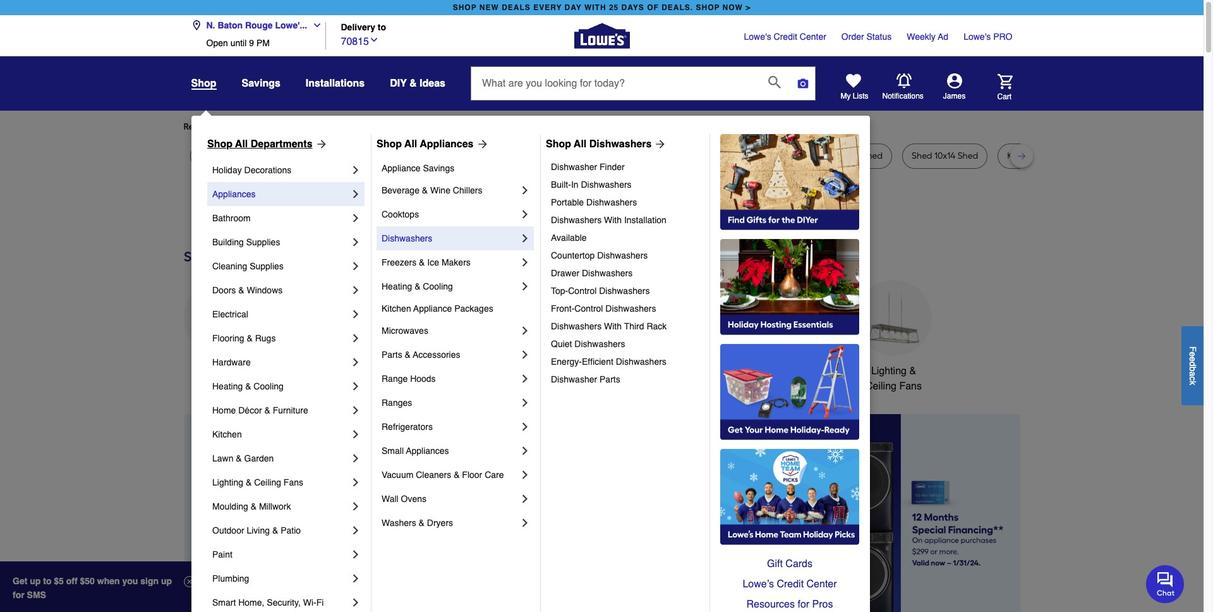 Task type: locate. For each thing, give the bounding box(es) containing it.
1 vertical spatial chevron down image
[[369, 34, 379, 45]]

chevron right image for bathroom
[[350, 212, 362, 224]]

supplies inside 'link'
[[250, 261, 284, 271]]

1 vertical spatial fans
[[284, 477, 303, 487]]

1 vertical spatial to
[[43, 576, 51, 586]]

1 horizontal spatial all
[[405, 138, 417, 150]]

appliances
[[420, 138, 474, 150], [212, 189, 256, 199], [197, 365, 246, 377], [406, 446, 449, 456]]

fans
[[900, 381, 922, 392], [284, 477, 303, 487]]

1 horizontal spatial decorations
[[387, 381, 441, 392]]

bathroom link
[[212, 206, 350, 230]]

1 shop from the left
[[453, 3, 477, 12]]

1 vertical spatial smart
[[212, 597, 236, 608]]

0 horizontal spatial to
[[43, 576, 51, 586]]

wine
[[431, 185, 451, 195]]

center inside lowe's credit center link
[[800, 32, 827, 42]]

0 vertical spatial supplies
[[246, 237, 280, 247]]

1 lowe's from the left
[[745, 32, 772, 42]]

chevron right image for cooktops
[[519, 208, 532, 221]]

chevron right image for lighting & ceiling fans
[[350, 476, 362, 489]]

shop left the now
[[696, 3, 720, 12]]

order
[[842, 32, 865, 42]]

for inside get up to $5 off $50 when you sign up for sms
[[13, 590, 24, 600]]

chevron down image left 'delivery'
[[307, 20, 323, 30]]

0 vertical spatial cooling
[[423, 281, 453, 291]]

chevron right image for vacuum cleaners & floor care
[[519, 468, 532, 481]]

decorations down christmas
[[387, 381, 441, 392]]

to left $5
[[43, 576, 51, 586]]

building supplies
[[212, 237, 280, 247]]

all up dishwasher finder
[[574, 138, 587, 150]]

heating & cooling link up furniture
[[212, 374, 350, 398]]

with
[[585, 3, 607, 12]]

shop all dishwashers
[[546, 138, 652, 150]]

chevron right image for washers & dryers
[[519, 517, 532, 529]]

1 vertical spatial kitchen
[[474, 365, 507, 377]]

top-control dishwashers
[[551, 286, 650, 296]]

2 shop from the left
[[377, 138, 402, 150]]

cooling for right heating & cooling link
[[423, 281, 453, 291]]

arrow right image
[[997, 525, 1010, 537]]

kitchen left faucets
[[474, 365, 507, 377]]

lawn mower
[[199, 150, 251, 161]]

& for lawn & garden "link"
[[236, 453, 242, 463]]

1 horizontal spatial parts
[[600, 374, 621, 384]]

energy-efficient dishwashers
[[551, 357, 667, 367]]

chevron right image for beverage & wine chillers
[[519, 184, 532, 197]]

shed right 10x14
[[958, 150, 979, 161]]

smart home
[[770, 365, 827, 377]]

heating
[[382, 281, 412, 291], [212, 381, 243, 391]]

chevron right image for flooring & rugs
[[350, 332, 362, 345]]

decorations
[[244, 165, 292, 175], [387, 381, 441, 392]]

decorations down peel
[[244, 165, 292, 175]]

dishwashers up front-control dishwashers link
[[600, 286, 650, 296]]

appliance down door
[[382, 163, 421, 173]]

appliance up microwaves link
[[414, 303, 452, 314]]

0 horizontal spatial fans
[[284, 477, 303, 487]]

smart inside smart home button
[[770, 365, 797, 377]]

plumbing
[[212, 573, 249, 584]]

savings down pm
[[242, 78, 281, 89]]

shed
[[743, 150, 764, 161], [863, 150, 883, 161], [912, 150, 933, 161], [958, 150, 979, 161]]

chevron right image for holiday decorations
[[350, 164, 362, 176]]

control for top-
[[569, 286, 597, 296]]

dishwashers up drawer dishwashers link
[[598, 250, 648, 260]]

1 vertical spatial with
[[604, 321, 622, 331]]

dishwasher down energy-
[[551, 374, 598, 384]]

my
[[841, 92, 851, 101]]

1 horizontal spatial chevron down image
[[369, 34, 379, 45]]

arrow right image inside the 'shop all departments' link
[[313, 138, 328, 150]]

with inside dishwashers with third rack link
[[604, 321, 622, 331]]

available
[[551, 233, 587, 243]]

chevron down image down delivery to at the left
[[369, 34, 379, 45]]

arrow right image
[[313, 138, 328, 150], [474, 138, 489, 150], [652, 138, 667, 150]]

&
[[410, 78, 417, 89], [422, 185, 428, 195], [419, 257, 425, 267], [415, 281, 421, 291], [239, 285, 244, 295], [247, 333, 253, 343], [405, 350, 411, 360], [635, 365, 642, 377], [910, 365, 917, 377], [245, 381, 251, 391], [265, 405, 270, 415], [236, 453, 242, 463], [454, 470, 460, 480], [246, 477, 252, 487], [251, 501, 257, 511], [419, 518, 425, 528], [272, 525, 278, 536]]

2 shed from the left
[[863, 150, 883, 161]]

1 vertical spatial appliance
[[414, 303, 452, 314]]

dishwashers down built-in dishwashers link
[[587, 197, 637, 207]]

dishwashers up quiet dishwashers
[[551, 321, 602, 331]]

floor
[[462, 470, 483, 480]]

1 horizontal spatial lowe's
[[964, 32, 992, 42]]

all for departments
[[235, 138, 248, 150]]

0 vertical spatial kitchen
[[382, 303, 411, 314]]

you for recommended searches for you
[[299, 121, 314, 132]]

kobalt
[[1008, 150, 1034, 161]]

heating & cooling link down makers
[[382, 274, 519, 298]]

arrow right image inside shop all dishwashers link
[[652, 138, 667, 150]]

find gifts for the diyer. image
[[721, 134, 860, 230]]

appliances button
[[184, 280, 260, 379]]

2 with from the top
[[604, 321, 622, 331]]

with inside dishwashers with installation available
[[604, 215, 622, 225]]

e up d
[[1189, 351, 1199, 356]]

1 vertical spatial home
[[212, 405, 236, 415]]

shed left outdoor at the right of page
[[743, 150, 764, 161]]

supplies
[[246, 237, 280, 247], [250, 261, 284, 271]]

home décor & furniture
[[212, 405, 308, 415]]

up
[[30, 576, 41, 586], [161, 576, 172, 586]]

lowe's credit center
[[743, 579, 837, 590]]

0 horizontal spatial outdoor
[[212, 525, 244, 536]]

0 vertical spatial dishwasher
[[551, 162, 598, 172]]

kitchen inside button
[[474, 365, 507, 377]]

0 horizontal spatial ceiling
[[254, 477, 281, 487]]

lowe's down >
[[745, 32, 772, 42]]

& inside outdoor tools & equipment
[[635, 365, 642, 377]]

1 vertical spatial heating & cooling
[[212, 381, 284, 391]]

smart inside the smart home, security, wi-fi 'link'
[[212, 597, 236, 608]]

day
[[565, 3, 582, 12]]

portable
[[551, 197, 584, 207]]

0 horizontal spatial arrow right image
[[313, 138, 328, 150]]

shop up the toilet
[[546, 138, 572, 150]]

lawn
[[212, 453, 234, 463]]

to right 'delivery'
[[378, 22, 386, 33]]

0 horizontal spatial bathroom
[[212, 213, 251, 223]]

parts up the range
[[382, 350, 403, 360]]

garden
[[244, 453, 274, 463]]

chevron right image for microwaves
[[519, 324, 532, 337]]

electrical link
[[212, 302, 350, 326]]

lowe's wishes you and your family a happy hanukkah. image
[[184, 202, 1021, 233]]

Search Query text field
[[472, 67, 759, 100]]

appliances up 'cleaners'
[[406, 446, 449, 456]]

0 vertical spatial smart
[[770, 365, 797, 377]]

savings
[[242, 78, 281, 89], [423, 163, 455, 173]]

hardie board
[[661, 150, 714, 161]]

shed left 10x14
[[912, 150, 933, 161]]

shed right storage
[[863, 150, 883, 161]]

center
[[800, 32, 827, 42], [807, 579, 837, 590]]

& for moulding & millwork link
[[251, 501, 257, 511]]

doors & windows
[[212, 285, 283, 295]]

0 horizontal spatial cooling
[[254, 381, 284, 391]]

dishwashers down cooktops at the top
[[382, 233, 433, 243]]

1 vertical spatial control
[[575, 303, 603, 314]]

credit up search icon
[[774, 32, 798, 42]]

chevron right image for appliances
[[350, 188, 362, 200]]

get
[[13, 576, 27, 586]]

control down drawer dishwashers on the top of page
[[569, 286, 597, 296]]

0 vertical spatial lighting & ceiling fans
[[866, 365, 922, 392]]

shop new deals every day with 25 days of deals. shop now >
[[453, 3, 751, 12]]

0 horizontal spatial you
[[299, 121, 314, 132]]

0 horizontal spatial decorations
[[244, 165, 292, 175]]

cooktops link
[[382, 202, 519, 226]]

& for washers & dryers link at left
[[419, 518, 425, 528]]

dishwasher finder link
[[551, 158, 701, 176]]

appliances up interior
[[420, 138, 474, 150]]

all for dishwashers
[[574, 138, 587, 150]]

1 shed from the left
[[743, 150, 764, 161]]

credit for lowe's
[[774, 32, 798, 42]]

savings down interior
[[423, 163, 455, 173]]

1 with from the top
[[604, 215, 622, 225]]

washers & dryers link
[[382, 511, 519, 535]]

dishwashers with third rack
[[551, 321, 667, 331]]

heating for right heating & cooling link
[[382, 281, 412, 291]]

3 shed from the left
[[912, 150, 933, 161]]

shop all dishwashers link
[[546, 137, 667, 152]]

f e e d b a c k
[[1189, 346, 1199, 385]]

0 vertical spatial lighting
[[872, 365, 907, 377]]

dishwasher up in
[[551, 162, 598, 172]]

you up the shop all appliances
[[411, 121, 426, 132]]

range hoods
[[382, 374, 436, 384]]

dishwashers up efficient
[[575, 339, 626, 349]]

chevron right image
[[350, 164, 362, 176], [519, 184, 532, 197], [350, 188, 362, 200], [519, 208, 532, 221], [350, 212, 362, 224], [519, 232, 532, 245], [350, 260, 362, 273], [519, 280, 532, 293], [350, 332, 362, 345], [519, 348, 532, 361], [350, 356, 362, 369], [519, 396, 532, 409], [519, 420, 532, 433], [350, 428, 362, 441], [519, 444, 532, 457], [350, 452, 362, 465], [519, 468, 532, 481], [350, 476, 362, 489], [519, 493, 532, 505], [350, 548, 362, 561], [350, 572, 362, 585]]

1 up from the left
[[30, 576, 41, 586]]

appliances down holiday
[[212, 189, 256, 199]]

3 all from the left
[[574, 138, 587, 150]]

3 shop from the left
[[546, 138, 572, 150]]

chevron down image
[[307, 20, 323, 30], [369, 34, 379, 45]]

2 horizontal spatial all
[[574, 138, 587, 150]]

& for the beverage & wine chillers link
[[422, 185, 428, 195]]

all for appliances
[[405, 138, 417, 150]]

1 vertical spatial heating
[[212, 381, 243, 391]]

all up mower
[[235, 138, 248, 150]]

more
[[324, 121, 344, 132]]

cooling up kitchen appliance packages
[[423, 281, 453, 291]]

1 horizontal spatial outdoor
[[570, 365, 606, 377]]

1 dishwasher from the top
[[551, 162, 598, 172]]

living
[[247, 525, 270, 536]]

with down front-control dishwashers
[[604, 321, 622, 331]]

1 horizontal spatial arrow right image
[[474, 138, 489, 150]]

1 horizontal spatial savings
[[423, 163, 455, 173]]

& inside button
[[410, 78, 417, 89]]

0 vertical spatial decorations
[[244, 165, 292, 175]]

small appliances link
[[382, 439, 519, 463]]

smart
[[770, 365, 797, 377], [212, 597, 236, 608]]

energy-
[[551, 357, 582, 367]]

decorations inside button
[[387, 381, 441, 392]]

1 horizontal spatial up
[[161, 576, 172, 586]]

shop left new
[[453, 3, 477, 12]]

0 vertical spatial home
[[800, 365, 827, 377]]

chevron right image for ranges
[[519, 396, 532, 409]]

dishwashers down quiet dishwashers link
[[616, 357, 667, 367]]

pro
[[994, 32, 1013, 42]]

hoods
[[410, 374, 436, 384]]

0 horizontal spatial lighting
[[212, 477, 243, 487]]

0 vertical spatial savings
[[242, 78, 281, 89]]

arrow right image inside shop all appliances link
[[474, 138, 489, 150]]

kitchen up microwaves
[[382, 303, 411, 314]]

in
[[571, 180, 579, 190]]

outdoor inside outdoor tools & equipment
[[570, 365, 606, 377]]

& inside 'link'
[[454, 470, 460, 480]]

3 arrow right image from the left
[[652, 138, 667, 150]]

0 horizontal spatial chevron down image
[[307, 20, 323, 30]]

heating down the hardware
[[212, 381, 243, 391]]

2 horizontal spatial kitchen
[[474, 365, 507, 377]]

arrow right image up 'appliance savings' link
[[474, 138, 489, 150]]

1 horizontal spatial heating & cooling link
[[382, 274, 519, 298]]

1 horizontal spatial heating
[[382, 281, 412, 291]]

dishwashers down the finder
[[581, 180, 632, 190]]

dishwasher for dishwasher parts
[[551, 374, 598, 384]]

up to 30 percent off select major appliances. plus, save up to an extra $750 on major appliances. image
[[408, 414, 1021, 612]]

shop up lawn mower at the top left
[[207, 138, 233, 150]]

arrow right image up dishwasher finder link
[[652, 138, 667, 150]]

1 vertical spatial lighting
[[212, 477, 243, 487]]

& for the diy & ideas button
[[410, 78, 417, 89]]

1 horizontal spatial home
[[800, 365, 827, 377]]

chevron right image
[[350, 236, 362, 248], [519, 256, 532, 269], [350, 284, 362, 297], [350, 308, 362, 321], [519, 324, 532, 337], [519, 372, 532, 385], [350, 380, 362, 393], [350, 404, 362, 417], [350, 500, 362, 513], [519, 517, 532, 529], [350, 524, 362, 537], [350, 596, 362, 609]]

order status link
[[842, 30, 892, 43]]

0 vertical spatial ceiling
[[866, 381, 897, 392]]

lowe's home improvement notification center image
[[897, 73, 912, 88]]

0 horizontal spatial lowe's
[[745, 32, 772, 42]]

0 horizontal spatial lighting & ceiling fans
[[212, 477, 303, 487]]

supplies for cleaning supplies
[[250, 261, 284, 271]]

bathroom
[[212, 213, 251, 223], [680, 365, 724, 377]]

lighting & ceiling fans
[[866, 365, 922, 392], [212, 477, 303, 487]]

up right sign on the bottom
[[161, 576, 172, 586]]

0 vertical spatial heating
[[382, 281, 412, 291]]

1 horizontal spatial you
[[411, 121, 426, 132]]

dishwasher parts
[[551, 374, 621, 384]]

heating & cooling for right heating & cooling link
[[382, 281, 453, 291]]

1 horizontal spatial bathroom
[[680, 365, 724, 377]]

center left order
[[800, 32, 827, 42]]

chevron right image for dishwashers
[[519, 232, 532, 245]]

kitchen up lawn
[[212, 429, 242, 439]]

1 arrow right image from the left
[[313, 138, 328, 150]]

savings button
[[242, 72, 281, 95]]

shed 10x14 shed
[[912, 150, 979, 161]]

0 horizontal spatial parts
[[382, 350, 403, 360]]

freezers & ice makers link
[[382, 250, 519, 274]]

& for freezers & ice makers link
[[419, 257, 425, 267]]

e up b on the bottom right
[[1189, 356, 1199, 361]]

1 vertical spatial center
[[807, 579, 837, 590]]

2 you from the left
[[411, 121, 426, 132]]

arrow right image down more
[[313, 138, 328, 150]]

1 vertical spatial outdoor
[[212, 525, 244, 536]]

shed for shed outdoor storage
[[743, 150, 764, 161]]

0 horizontal spatial heating & cooling
[[212, 381, 284, 391]]

door
[[391, 150, 411, 161]]

order status
[[842, 32, 892, 42]]

0 vertical spatial fans
[[900, 381, 922, 392]]

home
[[800, 365, 827, 377], [212, 405, 236, 415]]

1 horizontal spatial fans
[[900, 381, 922, 392]]

center up pros
[[807, 579, 837, 590]]

1 horizontal spatial shop
[[377, 138, 402, 150]]

heating down freezers
[[382, 281, 412, 291]]

appliance
[[382, 163, 421, 173], [414, 303, 452, 314]]

fans inside lighting & ceiling fans
[[900, 381, 922, 392]]

2 all from the left
[[405, 138, 417, 150]]

building
[[212, 237, 244, 247]]

all inside the 'shop all departments' link
[[235, 138, 248, 150]]

1 horizontal spatial heating & cooling
[[382, 281, 453, 291]]

0 horizontal spatial heating & cooling link
[[212, 374, 350, 398]]

& for bottommost heating & cooling link
[[245, 381, 251, 391]]

2 lowe's from the left
[[964, 32, 992, 42]]

1 shop from the left
[[207, 138, 233, 150]]

1 vertical spatial decorations
[[387, 381, 441, 392]]

1 horizontal spatial smart
[[770, 365, 797, 377]]

dishwashers with installation available link
[[551, 211, 701, 247]]

0 horizontal spatial home
[[212, 405, 236, 415]]

outdoor living & patio
[[212, 525, 301, 536]]

until
[[231, 38, 247, 48]]

cooktops
[[382, 209, 419, 219]]

credit for lowe's
[[777, 579, 804, 590]]

home décor & furniture link
[[212, 398, 350, 422]]

2 dishwasher from the top
[[551, 374, 598, 384]]

supplies up cleaning supplies
[[246, 237, 280, 247]]

all up door interior
[[405, 138, 417, 150]]

chevron right image for range hoods
[[519, 372, 532, 385]]

4 shed from the left
[[958, 150, 979, 161]]

0 horizontal spatial shop
[[453, 3, 477, 12]]

finder
[[600, 162, 625, 172]]

care
[[485, 470, 504, 480]]

lighting & ceiling fans button
[[856, 280, 932, 394]]

1 e from the top
[[1189, 351, 1199, 356]]

outdoor
[[766, 150, 800, 161]]

supplies up the windows
[[250, 261, 284, 271]]

refrigerator
[[470, 150, 518, 161]]

parts down energy-efficient dishwashers
[[600, 374, 621, 384]]

1 horizontal spatial lighting & ceiling fans
[[866, 365, 922, 392]]

shop for shop all dishwashers
[[546, 138, 572, 150]]

door interior
[[391, 150, 441, 161]]

0 vertical spatial credit
[[774, 32, 798, 42]]

plumbing link
[[212, 566, 350, 591]]

lowe's home team holiday picks. image
[[721, 449, 860, 545]]

1 vertical spatial parts
[[600, 374, 621, 384]]

heating & cooling up décor at the left of page
[[212, 381, 284, 391]]

cooling up home décor & furniture in the bottom left of the page
[[254, 381, 284, 391]]

1 vertical spatial savings
[[423, 163, 455, 173]]

all inside shop all dishwashers link
[[574, 138, 587, 150]]

1 horizontal spatial kitchen
[[382, 303, 411, 314]]

to inside get up to $5 off $50 when you sign up for sms
[[43, 576, 51, 586]]

built-in dishwashers link
[[551, 176, 701, 193]]

credit up resources for pros link on the bottom of the page
[[777, 579, 804, 590]]

dishwashers up the available
[[551, 215, 602, 225]]

home inside "link"
[[212, 405, 236, 415]]

2 horizontal spatial arrow right image
[[652, 138, 667, 150]]

heating & cooling down 'freezers & ice makers'
[[382, 281, 453, 291]]

you left more
[[299, 121, 314, 132]]

0 vertical spatial center
[[800, 32, 827, 42]]

shop up door
[[377, 138, 402, 150]]

center inside lowe's credit center link
[[807, 579, 837, 590]]

None search field
[[471, 66, 816, 112]]

ovens
[[401, 494, 427, 504]]

chevron right image for kitchen
[[350, 428, 362, 441]]

dishwasher for dishwasher finder
[[551, 162, 598, 172]]

shop for shop all departments
[[207, 138, 233, 150]]

0 vertical spatial outdoor
[[570, 365, 606, 377]]

0 vertical spatial bathroom
[[212, 213, 251, 223]]

0 horizontal spatial heating
[[212, 381, 243, 391]]

shed for shed
[[863, 150, 883, 161]]

chevron down image inside 70815 'button'
[[369, 34, 379, 45]]

flooring & rugs
[[212, 333, 276, 343]]

appliances down the flooring
[[197, 365, 246, 377]]

2 horizontal spatial shop
[[546, 138, 572, 150]]

lowe's left pro
[[964, 32, 992, 42]]

to
[[378, 22, 386, 33], [43, 576, 51, 586]]

0 horizontal spatial up
[[30, 576, 41, 586]]

efficient
[[582, 357, 614, 367]]

2 arrow right image from the left
[[474, 138, 489, 150]]

1 vertical spatial bathroom
[[680, 365, 724, 377]]

dishwashers up third at the right of page
[[606, 303, 657, 314]]

$5
[[54, 576, 64, 586]]

cooling for bottommost heating & cooling link
[[254, 381, 284, 391]]

1 vertical spatial supplies
[[250, 261, 284, 271]]

shop 25 days of deals by category image
[[184, 246, 1021, 267]]

1 horizontal spatial lighting
[[872, 365, 907, 377]]

0 horizontal spatial smart
[[212, 597, 236, 608]]

1 vertical spatial credit
[[777, 579, 804, 590]]

for down get
[[13, 590, 24, 600]]

0 vertical spatial with
[[604, 215, 622, 225]]

0 horizontal spatial all
[[235, 138, 248, 150]]

1 you from the left
[[299, 121, 314, 132]]

appliances inside shop all appliances link
[[420, 138, 474, 150]]

appliances inside small appliances link
[[406, 446, 449, 456]]

0 vertical spatial control
[[569, 286, 597, 296]]

1 horizontal spatial ceiling
[[866, 381, 897, 392]]

heating for bottommost heating & cooling link
[[212, 381, 243, 391]]

1 vertical spatial dishwasher
[[551, 374, 598, 384]]

1 all from the left
[[235, 138, 248, 150]]

& for right heating & cooling link
[[415, 281, 421, 291]]

1 horizontal spatial to
[[378, 22, 386, 33]]

outdoor for outdoor tools & equipment
[[570, 365, 606, 377]]

up up sms
[[30, 576, 41, 586]]

chevron right image for smart home, security, wi-fi
[[350, 596, 362, 609]]

1 vertical spatial ceiling
[[254, 477, 281, 487]]

1 horizontal spatial shop
[[696, 3, 720, 12]]

0 vertical spatial heating & cooling
[[382, 281, 453, 291]]

all inside shop all appliances link
[[405, 138, 417, 150]]

with down portable dishwashers link
[[604, 215, 622, 225]]

control down "top-control dishwashers"
[[575, 303, 603, 314]]

0 vertical spatial heating & cooling link
[[382, 274, 519, 298]]

credit
[[774, 32, 798, 42], [777, 579, 804, 590]]



Task type: describe. For each thing, give the bounding box(es) containing it.
you
[[122, 576, 138, 586]]

0 horizontal spatial kitchen
[[212, 429, 242, 439]]

refrigerators link
[[382, 415, 519, 439]]

suggestions
[[346, 121, 396, 132]]

f e e d b a c k button
[[1182, 326, 1204, 405]]

sign
[[141, 576, 159, 586]]

chillers
[[453, 185, 483, 195]]

dishwashers inside dishwashers with installation available
[[551, 215, 602, 225]]

portable dishwashers
[[551, 197, 637, 207]]

70815 button
[[341, 33, 379, 49]]

2 e from the top
[[1189, 356, 1199, 361]]

$50
[[80, 576, 95, 586]]

chevron right image for wall ovens
[[519, 493, 532, 505]]

shop button
[[191, 77, 217, 90]]

chevron right image for building supplies
[[350, 236, 362, 248]]

holiday decorations
[[212, 165, 292, 175]]

arrow right image for shop all departments
[[313, 138, 328, 150]]

for up the shop all appliances
[[398, 121, 409, 132]]

& for lighting & ceiling fans link
[[246, 477, 252, 487]]

top-
[[551, 286, 569, 296]]

0 horizontal spatial savings
[[242, 78, 281, 89]]

smart home, security, wi-fi link
[[212, 591, 350, 612]]

faucets
[[510, 365, 546, 377]]

departments
[[251, 138, 313, 150]]

diy
[[390, 78, 407, 89]]

tools
[[609, 365, 633, 377]]

heating & cooling for bottommost heating & cooling link
[[212, 381, 284, 391]]

gift
[[768, 558, 783, 570]]

0 vertical spatial to
[[378, 22, 386, 33]]

chevron right image for heating & cooling
[[519, 280, 532, 293]]

range hoods link
[[382, 367, 519, 391]]

parts & accessories link
[[382, 343, 519, 367]]

decorations for holiday
[[244, 165, 292, 175]]

location image
[[191, 20, 201, 30]]

chevron right image for small appliances
[[519, 444, 532, 457]]

dishwashers down shop 25 days of deals by category image
[[582, 268, 633, 278]]

25 days of deals. don't miss deals every day. same-day delivery on in-stock orders placed by 2 p m. image
[[184, 414, 388, 612]]

& for flooring & rugs link
[[247, 333, 253, 343]]

lowe's for lowe's credit center
[[745, 32, 772, 42]]

peel
[[280, 150, 297, 161]]

arrow right image for shop all dishwashers
[[652, 138, 667, 150]]

kitchen for kitchen faucets
[[474, 365, 507, 377]]

control for front-
[[575, 303, 603, 314]]

b
[[1189, 366, 1199, 371]]

lowe'...
[[275, 20, 307, 30]]

lighting & ceiling fans link
[[212, 470, 350, 494]]

center for lowe's credit center
[[800, 32, 827, 42]]

shed for shed 10x14 shed
[[912, 150, 933, 161]]

lowe's home improvement logo image
[[574, 8, 630, 64]]

cleaning supplies link
[[212, 254, 350, 278]]

chevron right image for heating & cooling
[[350, 380, 362, 393]]

2 shop from the left
[[696, 3, 720, 12]]

dishwashers up quikrete
[[590, 138, 652, 150]]

doors & windows link
[[212, 278, 350, 302]]

my lists link
[[841, 73, 869, 101]]

cards
[[786, 558, 813, 570]]

front-
[[551, 303, 575, 314]]

decorations for christmas
[[387, 381, 441, 392]]

chevron right image for cleaning supplies
[[350, 260, 362, 273]]

lawn
[[199, 150, 222, 161]]

supplies for building supplies
[[246, 237, 280, 247]]

home inside button
[[800, 365, 827, 377]]

lowe's credit center link
[[745, 30, 827, 43]]

microwaves link
[[382, 319, 519, 343]]

deals.
[[662, 3, 694, 12]]

kitchen appliance packages
[[382, 303, 494, 314]]

arrow left image
[[419, 525, 432, 537]]

chevron right image for electrical
[[350, 308, 362, 321]]

refrigerators
[[382, 422, 433, 432]]

chevron right image for parts & accessories
[[519, 348, 532, 361]]

kitchen appliance packages link
[[382, 298, 532, 319]]

cart button
[[980, 74, 1013, 101]]

accessories
[[413, 350, 461, 360]]

n. baton rouge lowe'... button
[[191, 13, 328, 38]]

appliance savings link
[[382, 158, 532, 178]]

doors
[[212, 285, 236, 295]]

lowe's credit center link
[[721, 574, 860, 594]]

lighting inside lighting & ceiling fans
[[872, 365, 907, 377]]

lowe's home improvement cart image
[[998, 74, 1013, 89]]

windows
[[247, 285, 283, 295]]

beverage & wine chillers
[[382, 185, 483, 195]]

70815
[[341, 36, 369, 47]]

resources
[[747, 599, 795, 610]]

range
[[382, 374, 408, 384]]

bathroom inside 'button'
[[680, 365, 724, 377]]

diy & ideas
[[390, 78, 446, 89]]

recommended searches for you heading
[[184, 121, 1021, 133]]

chat invite button image
[[1147, 564, 1185, 603]]

chevron right image for doors & windows
[[350, 284, 362, 297]]

search image
[[769, 76, 781, 88]]

wall ovens link
[[382, 487, 519, 511]]

board
[[690, 150, 714, 161]]

notifications
[[883, 92, 924, 100]]

chevron right image for moulding & millwork
[[350, 500, 362, 513]]

& for parts & accessories link
[[405, 350, 411, 360]]

outdoor for outdoor living & patio
[[212, 525, 244, 536]]

ranges link
[[382, 391, 519, 415]]

quiet dishwashers link
[[551, 335, 701, 353]]

lowe's
[[743, 579, 774, 590]]

lowe's for lowe's pro
[[964, 32, 992, 42]]

lighting & ceiling fans inside button
[[866, 365, 922, 392]]

>
[[746, 3, 751, 12]]

lowe's home improvement lists image
[[846, 73, 861, 89]]

0 vertical spatial chevron down image
[[307, 20, 323, 30]]

dishwashers inside 'link'
[[598, 250, 648, 260]]

& for doors & windows link
[[239, 285, 244, 295]]

1 vertical spatial heating & cooling link
[[212, 374, 350, 398]]

arrow right image for shop all appliances
[[474, 138, 489, 150]]

2 up from the left
[[161, 576, 172, 586]]

chevron right image for home décor & furniture
[[350, 404, 362, 417]]

flooring
[[212, 333, 244, 343]]

rugs
[[255, 333, 276, 343]]

c
[[1189, 376, 1199, 381]]

chevron right image for refrigerators
[[519, 420, 532, 433]]

smart for smart home, security, wi-fi
[[212, 597, 236, 608]]

james button
[[925, 73, 985, 101]]

shop all appliances
[[377, 138, 474, 150]]

appliances inside appliances link
[[212, 189, 256, 199]]

cleaning
[[212, 261, 247, 271]]

paint link
[[212, 542, 350, 566]]

small appliances
[[382, 446, 449, 456]]

resources for pros
[[747, 599, 834, 610]]

quiet
[[551, 339, 572, 349]]

shop all departments
[[207, 138, 313, 150]]

microwaves
[[382, 326, 429, 336]]

& inside lighting & ceiling fans
[[910, 365, 917, 377]]

for up departments
[[285, 121, 297, 132]]

a
[[1189, 371, 1199, 376]]

you for more suggestions for you
[[411, 121, 426, 132]]

with for installation
[[604, 215, 622, 225]]

chevron right image for freezers & ice makers
[[519, 256, 532, 269]]

resources for pros link
[[721, 594, 860, 612]]

installations button
[[306, 72, 365, 95]]

décor
[[239, 405, 262, 415]]

for left pros
[[798, 599, 810, 610]]

drawer dishwashers
[[551, 268, 633, 278]]

dishwashers with third rack link
[[551, 317, 701, 335]]

smart for smart home
[[770, 365, 797, 377]]

chevron right image for outdoor living & patio
[[350, 524, 362, 537]]

1 vertical spatial lighting & ceiling fans
[[212, 477, 303, 487]]

chevron right image for hardware
[[350, 356, 362, 369]]

outdoor living & patio link
[[212, 518, 350, 542]]

chevron right image for plumbing
[[350, 572, 362, 585]]

freezers
[[382, 257, 417, 267]]

get your home holiday-ready. image
[[721, 344, 860, 440]]

shop for shop all appliances
[[377, 138, 402, 150]]

chevron right image for lawn & garden
[[350, 452, 362, 465]]

status
[[867, 32, 892, 42]]

packages
[[455, 303, 494, 314]]

camera image
[[797, 77, 810, 90]]

with for third
[[604, 321, 622, 331]]

holiday hosting essentials. image
[[721, 239, 860, 335]]

ideas
[[420, 78, 446, 89]]

washers & dryers
[[382, 518, 453, 528]]

0 vertical spatial appliance
[[382, 163, 421, 173]]

countertop dishwashers link
[[551, 247, 701, 264]]

appliances inside appliances button
[[197, 365, 246, 377]]

chevron right image for paint
[[350, 548, 362, 561]]

new
[[480, 3, 499, 12]]

drawer
[[551, 268, 580, 278]]

center for lowe's credit center
[[807, 579, 837, 590]]

kitchen for kitchen appliance packages
[[382, 303, 411, 314]]

baton
[[218, 20, 243, 30]]

built-in dishwashers
[[551, 180, 632, 190]]

d
[[1189, 361, 1199, 366]]

ceiling inside lighting & ceiling fans
[[866, 381, 897, 392]]



Task type: vqa. For each thing, say whether or not it's contained in the screenshot.
may
no



